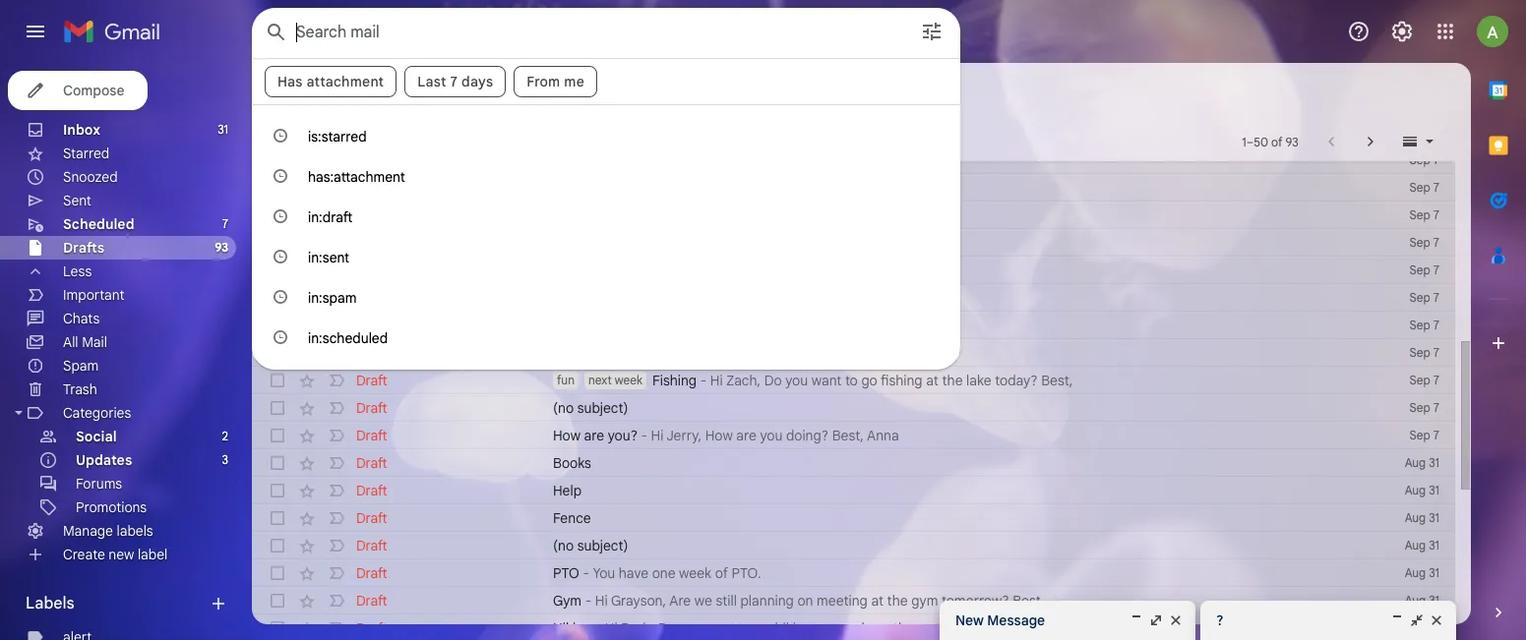 Task type: describe. For each thing, give the bounding box(es) containing it.
sent link
[[63, 192, 91, 210]]

hi for zach,
[[710, 372, 723, 390]]

2 draft from the top
[[356, 179, 387, 197]]

6 draft from the top
[[356, 372, 387, 390]]

2 are from the left
[[737, 427, 757, 445]]

has attachment for has attachment button
[[389, 86, 495, 103]]

7 inside search refinement toolbar list box
[[450, 73, 458, 91]]

the for gym
[[887, 593, 908, 610]]

at for meeting
[[872, 593, 884, 610]]

2 sep 7 from the top
[[1410, 180, 1440, 195]]

drafts link
[[63, 239, 104, 257]]

you for fishing
[[786, 372, 808, 390]]

3 row from the top
[[252, 422, 1456, 450]]

aug 31 for gym
[[1405, 594, 1440, 608]]

scheduled
[[63, 216, 134, 233]]

aug 31 for help
[[1405, 483, 1440, 498]]

- for grayson,
[[585, 593, 592, 610]]

less
[[63, 263, 92, 281]]

hiking
[[775, 620, 812, 638]]

create
[[63, 546, 105, 564]]

- for have
[[583, 565, 590, 583]]

do for barb,
[[658, 620, 676, 638]]

aug for (no subject)
[[1405, 538, 1426, 553]]

chats link
[[63, 310, 100, 328]]

has:attachment
[[308, 168, 405, 186]]

main content containing has attachment
[[252, 63, 1472, 641]]

pto
[[553, 565, 580, 583]]

new message
[[956, 612, 1045, 630]]

search mail image
[[259, 15, 294, 50]]

3 sep 7 from the top
[[1410, 208, 1440, 222]]

best, right the today? at the right of the page
[[1042, 372, 1073, 390]]

hi left jerry,
[[651, 427, 664, 445]]

trash
[[63, 381, 97, 399]]

hiking
[[553, 620, 592, 638]]

labels
[[117, 523, 153, 540]]

aug for pto
[[1405, 566, 1426, 581]]

all mail link
[[63, 334, 107, 351]]

3 sep from the top
[[1410, 208, 1431, 222]]

snoozed link
[[63, 168, 118, 186]]

Search mail text field
[[296, 23, 865, 42]]

13 draft from the top
[[356, 565, 387, 583]]

one
[[652, 565, 676, 583]]

advanced search
[[597, 86, 714, 103]]

4 sep 7 from the top
[[1410, 235, 1440, 250]]

spam link
[[63, 357, 99, 375]]

how are you? - hi jerry, how are you doing? best, anna
[[553, 427, 899, 445]]

advanced search button
[[589, 77, 721, 112]]

7 aug from the top
[[1405, 621, 1426, 636]]

meeting
[[817, 593, 868, 610]]

is:starred
[[308, 128, 367, 146]]

7 draft from the top
[[356, 400, 387, 417]]

days
[[462, 73, 493, 91]]

books
[[553, 455, 591, 472]]

labels heading
[[26, 595, 209, 614]]

in:scheduled
[[308, 330, 388, 347]]

14 draft from the top
[[356, 593, 387, 610]]

has for search refinement toolbar list box
[[278, 73, 303, 91]]

31 for pto
[[1429, 566, 1440, 581]]

7 inside the labels navigation
[[222, 217, 228, 231]]

manage labels create new label
[[63, 523, 168, 564]]

1 50 of 93
[[1243, 134, 1299, 149]]

in:draft
[[308, 209, 353, 226]]

(no subject) for sep
[[553, 400, 628, 417]]

trash link
[[63, 381, 97, 399]]

pop out image
[[1410, 613, 1425, 629]]

next week
[[589, 373, 643, 388]]

- for zach,
[[701, 372, 707, 390]]

93 inside the labels navigation
[[215, 240, 228, 255]]

7 row from the top
[[252, 533, 1456, 560]]

hi for barb,
[[605, 620, 618, 638]]

snoozed
[[63, 168, 118, 186]]

has attachment button
[[376, 79, 508, 110]]

main menu image
[[24, 20, 47, 43]]

0 horizontal spatial week
[[615, 373, 643, 388]]

pto.
[[732, 565, 762, 583]]

9 draft from the top
[[356, 455, 387, 472]]

7 not important switch from the top
[[327, 316, 346, 336]]

8 row from the top
[[252, 560, 1456, 588]]

manage labels link
[[63, 523, 153, 540]]

advanced
[[597, 86, 664, 103]]

categories
[[63, 405, 131, 422]]

social link
[[76, 428, 117, 446]]

subject) for sep 7
[[577, 400, 628, 417]]

search
[[668, 86, 714, 103]]

1 row from the top
[[252, 367, 1456, 395]]

1 horizontal spatial you
[[760, 427, 783, 445]]

help link
[[553, 481, 1348, 501]]

4 not important switch from the top
[[327, 233, 346, 253]]

categories link
[[63, 405, 131, 422]]

1 how from the left
[[553, 427, 581, 445]]

0 vertical spatial 93
[[1286, 134, 1299, 149]]

31 for help
[[1429, 483, 1440, 498]]

mail
[[82, 334, 107, 351]]

?
[[1217, 612, 1224, 630]]

in:sent
[[308, 249, 350, 267]]

attachment for has attachment button
[[418, 86, 495, 103]]

toggle split pane mode image
[[1401, 132, 1420, 152]]

best, right doing?
[[832, 427, 864, 445]]

attachment for search refinement toolbar list box
[[307, 73, 384, 91]]

tomorrow?
[[942, 593, 1010, 610]]

aug 31 for pto
[[1405, 566, 1440, 581]]

aug for books
[[1405, 456, 1426, 471]]

list box containing is:starred
[[253, 112, 960, 354]]

2 how from the left
[[706, 427, 733, 445]]

compose
[[63, 82, 124, 99]]

9 sep from the top
[[1410, 373, 1431, 388]]

create new label link
[[63, 546, 168, 564]]

31 for fence
[[1429, 511, 1440, 526]]

starred link
[[63, 145, 110, 162]]

spam
[[63, 357, 99, 375]]

doing?
[[786, 427, 829, 445]]

9 sep 7 from the top
[[1410, 373, 1440, 388]]

fishing
[[653, 372, 697, 390]]

up
[[816, 620, 832, 638]]

3 sep 7 row from the top
[[252, 257, 1456, 284]]

1 not important switch from the top
[[327, 151, 346, 170]]

2 not important switch from the top
[[327, 178, 346, 198]]

to for hiking
[[739, 620, 752, 638]]

2 sep from the top
[[1410, 180, 1431, 195]]

inbox
[[63, 121, 100, 139]]

best, right is?
[[996, 620, 1028, 638]]

has attachment for search refinement toolbar list box
[[278, 73, 384, 91]]

important
[[63, 286, 124, 304]]

today?
[[995, 372, 1038, 390]]

we
[[695, 593, 713, 610]]

aug 31 for (no subject)
[[1405, 538, 1440, 553]]

(no subject) for aug
[[553, 537, 628, 555]]

gym - hi grayson, are we still planning on meeting at the gym tomorrow? best,
[[553, 593, 1045, 610]]

where
[[852, 620, 890, 638]]

gym
[[553, 593, 582, 610]]

new
[[956, 612, 984, 630]]

1 vertical spatial week
[[679, 565, 712, 583]]

gym
[[912, 593, 939, 610]]

6 sep 7 from the top
[[1410, 290, 1440, 305]]

books link
[[553, 454, 1348, 473]]

have
[[619, 565, 649, 583]]

5 sep from the top
[[1410, 263, 1431, 278]]

9 row from the top
[[252, 588, 1456, 615]]

(no subject) link for sep 7
[[553, 399, 1348, 418]]

8 sep from the top
[[1410, 345, 1431, 360]]

15 draft from the top
[[356, 620, 387, 638]]

11 draft from the top
[[356, 510, 387, 528]]

from
[[527, 73, 561, 91]]

2
[[222, 429, 228, 444]]

0 vertical spatial of
[[1272, 134, 1283, 149]]

advanced search options image
[[912, 12, 952, 51]]

aug for help
[[1405, 483, 1426, 498]]

hiking - hi barb, do you want to go hiking up to where the waterfall is? best, anna
[[553, 620, 1063, 638]]

none search field containing has attachment
[[252, 8, 961, 370]]

50
[[1254, 134, 1269, 149]]

new
[[109, 546, 134, 564]]

promotions link
[[76, 499, 147, 517]]

fence link
[[553, 509, 1348, 529]]

- right you?
[[641, 427, 648, 445]]

5 row from the top
[[252, 477, 1456, 505]]

3 not important switch from the top
[[327, 206, 346, 225]]

promotions
[[76, 499, 147, 517]]

forums link
[[76, 475, 122, 493]]



Task type: vqa. For each thing, say whether or not it's contained in the screenshot.
eighth row from the top
yes



Task type: locate. For each thing, give the bounding box(es) containing it.
1 horizontal spatial of
[[1272, 134, 1283, 149]]

2 subject) from the top
[[577, 537, 628, 555]]

to down "planning"
[[739, 620, 752, 638]]

scheduled link
[[63, 216, 134, 233]]

week up 'we'
[[679, 565, 712, 583]]

fence
[[553, 510, 591, 528]]

the right the where
[[894, 620, 914, 638]]

5 sep 7 from the top
[[1410, 263, 1440, 278]]

want up doing?
[[812, 372, 842, 390]]

all mail
[[63, 334, 107, 351]]

close image
[[1168, 613, 1184, 629]]

forums
[[76, 475, 122, 493]]

0 horizontal spatial of
[[715, 565, 728, 583]]

4 row from the top
[[252, 450, 1456, 477]]

2 (no subject) link from the top
[[553, 536, 1348, 556]]

attachment inside search refinement toolbar list box
[[307, 73, 384, 91]]

has for has attachment button
[[389, 86, 414, 103]]

3
[[222, 453, 228, 468]]

main content
[[252, 63, 1472, 641]]

subject) for aug 31
[[577, 537, 628, 555]]

1 (no subject) link from the top
[[553, 399, 1348, 418]]

0 vertical spatial you
[[786, 372, 808, 390]]

the left lake
[[942, 372, 963, 390]]

6 aug from the top
[[1405, 594, 1426, 608]]

hi left zach,
[[710, 372, 723, 390]]

of
[[1272, 134, 1283, 149], [715, 565, 728, 583]]

draft row
[[252, 147, 1456, 174], [252, 174, 1456, 202], [252, 284, 1456, 312], [252, 312, 1456, 340], [252, 340, 1456, 367]]

(no subject)
[[553, 400, 628, 417], [553, 537, 628, 555]]

minimize image left pop out icon at the right bottom of the page
[[1129, 613, 1145, 629]]

aug 31 for books
[[1405, 456, 1440, 471]]

7 sep from the top
[[1410, 318, 1431, 333]]

you for hiking
[[679, 620, 702, 638]]

has attachment
[[278, 73, 384, 91], [389, 86, 495, 103]]

attachment up "is:starred" on the left of the page
[[307, 73, 384, 91]]

pto - you have one week of pto.
[[553, 565, 762, 583]]

(no subject) link down lake
[[553, 399, 1348, 418]]

1 vertical spatial subject)
[[577, 537, 628, 555]]

1 vertical spatial do
[[658, 620, 676, 638]]

lake
[[967, 372, 992, 390]]

aug 31
[[1405, 456, 1440, 471], [1405, 483, 1440, 498], [1405, 511, 1440, 526], [1405, 538, 1440, 553], [1405, 566, 1440, 581], [1405, 594, 1440, 608], [1405, 621, 1440, 636]]

to
[[845, 372, 858, 390], [739, 620, 752, 638], [835, 620, 848, 638]]

are down zach,
[[737, 427, 757, 445]]

aug 31 for fence
[[1405, 511, 1440, 526]]

me
[[564, 73, 585, 91]]

- right hiking
[[595, 620, 602, 638]]

refresh image
[[327, 132, 346, 152]]

last
[[418, 73, 447, 91]]

1 horizontal spatial anna
[[1031, 620, 1063, 638]]

1 horizontal spatial week
[[679, 565, 712, 583]]

2 vertical spatial you
[[679, 620, 702, 638]]

31
[[218, 122, 228, 137], [1429, 456, 1440, 471], [1429, 483, 1440, 498], [1429, 511, 1440, 526], [1429, 538, 1440, 553], [1429, 566, 1440, 581], [1429, 594, 1440, 608], [1429, 621, 1440, 636]]

1 vertical spatial (no
[[553, 537, 574, 555]]

at right fishing
[[926, 372, 939, 390]]

None checkbox
[[268, 371, 287, 391], [268, 426, 287, 446], [268, 454, 287, 473], [268, 564, 287, 584], [268, 592, 287, 611], [268, 371, 287, 391], [268, 426, 287, 446], [268, 454, 287, 473], [268, 564, 287, 584], [268, 592, 287, 611]]

settings image
[[1391, 20, 1414, 43]]

hi for grayson,
[[595, 593, 608, 610]]

0 horizontal spatial you
[[679, 620, 702, 638]]

6 row from the top
[[252, 505, 1456, 533]]

11 sep 7 from the top
[[1410, 428, 1440, 443]]

2 (no from the top
[[553, 537, 574, 555]]

- right gym
[[585, 593, 592, 610]]

chats
[[63, 310, 100, 328]]

1 sep from the top
[[1410, 153, 1431, 167]]

help
[[553, 482, 582, 500]]

less button
[[0, 260, 236, 283]]

1 vertical spatial the
[[887, 593, 908, 610]]

minimize image left pop out image
[[1390, 613, 1406, 629]]

compose button
[[8, 71, 148, 110]]

7
[[450, 73, 458, 91], [1434, 153, 1440, 167], [1434, 180, 1440, 195], [1434, 208, 1440, 222], [222, 217, 228, 231], [1434, 235, 1440, 250], [1434, 263, 1440, 278], [1434, 290, 1440, 305], [1434, 318, 1440, 333], [1434, 345, 1440, 360], [1434, 373, 1440, 388], [1434, 401, 1440, 415], [1434, 428, 1440, 443]]

0 horizontal spatial has attachment
[[278, 73, 384, 91]]

the left 'gym' on the bottom of page
[[887, 593, 908, 610]]

12 draft from the top
[[356, 537, 387, 555]]

-
[[701, 372, 707, 390], [641, 427, 648, 445], [583, 565, 590, 583], [585, 593, 592, 610], [595, 620, 602, 638]]

minimize image for ?
[[1390, 613, 1406, 629]]

do
[[765, 372, 782, 390], [658, 620, 676, 638]]

0 vertical spatial (no subject) link
[[553, 399, 1348, 418]]

sent
[[63, 192, 91, 210]]

in:spam
[[308, 289, 357, 307]]

1 aug 31 from the top
[[1405, 456, 1440, 471]]

4 draft from the top
[[356, 317, 387, 335]]

labels
[[26, 595, 74, 614]]

0 horizontal spatial are
[[584, 427, 604, 445]]

of right 50
[[1272, 134, 1283, 149]]

1 horizontal spatial at
[[926, 372, 939, 390]]

1 horizontal spatial want
[[812, 372, 842, 390]]

(no down fun in the bottom of the page
[[553, 400, 574, 417]]

10 sep from the top
[[1410, 401, 1431, 415]]

(no for sep
[[553, 400, 574, 417]]

jerry,
[[667, 427, 702, 445]]

updates
[[76, 452, 132, 470]]

how
[[553, 427, 581, 445], [706, 427, 733, 445]]

4 aug 31 from the top
[[1405, 538, 1440, 553]]

inbox link
[[63, 121, 100, 139]]

is?
[[975, 620, 992, 638]]

fun
[[557, 373, 575, 388]]

how up books
[[553, 427, 581, 445]]

last 7 days
[[418, 73, 493, 91]]

0 vertical spatial (no subject)
[[553, 400, 628, 417]]

2 aug 31 from the top
[[1405, 483, 1440, 498]]

2 aug from the top
[[1405, 483, 1426, 498]]

31 inside the labels navigation
[[218, 122, 228, 137]]

- right "fishing"
[[701, 372, 707, 390]]

3 draft from the top
[[356, 289, 387, 307]]

how right jerry,
[[706, 427, 733, 445]]

to left fishing
[[845, 372, 858, 390]]

of left pto.
[[715, 565, 728, 583]]

0 vertical spatial the
[[942, 372, 963, 390]]

5 aug from the top
[[1405, 566, 1426, 581]]

you right zach,
[[786, 372, 808, 390]]

go left fishing
[[862, 372, 878, 390]]

support image
[[1348, 20, 1371, 43]]

2 row from the top
[[252, 395, 1456, 422]]

1 vertical spatial you
[[760, 427, 783, 445]]

0 vertical spatial week
[[615, 373, 643, 388]]

- for barb,
[[595, 620, 602, 638]]

1 vertical spatial (no subject)
[[553, 537, 628, 555]]

row
[[252, 367, 1456, 395], [252, 395, 1456, 422], [252, 422, 1456, 450], [252, 450, 1456, 477], [252, 477, 1456, 505], [252, 505, 1456, 533], [252, 533, 1456, 560], [252, 560, 1456, 588], [252, 588, 1456, 615], [252, 615, 1456, 641]]

- left you
[[583, 565, 590, 583]]

you left doing?
[[760, 427, 783, 445]]

are
[[670, 593, 691, 610]]

1 horizontal spatial how
[[706, 427, 733, 445]]

0 horizontal spatial minimize image
[[1129, 613, 1145, 629]]

label
[[138, 546, 168, 564]]

attachment left from
[[418, 86, 495, 103]]

starred
[[63, 145, 110, 162]]

attachment inside has attachment button
[[418, 86, 495, 103]]

6 not important switch from the top
[[327, 288, 346, 308]]

manage
[[63, 523, 113, 540]]

you
[[593, 565, 615, 583]]

minimize image for new message
[[1129, 613, 1145, 629]]

do right zach,
[[765, 372, 782, 390]]

0 vertical spatial (no
[[553, 400, 574, 417]]

1 vertical spatial 93
[[215, 240, 228, 255]]

1 horizontal spatial attachment
[[418, 86, 495, 103]]

5 draft row from the top
[[252, 340, 1456, 367]]

4 draft row from the top
[[252, 312, 1456, 340]]

older image
[[1361, 132, 1381, 152]]

3 aug from the top
[[1405, 511, 1426, 526]]

2 sep 7 row from the top
[[252, 229, 1456, 257]]

from me
[[527, 73, 585, 91]]

go for fishing
[[862, 372, 878, 390]]

3 draft row from the top
[[252, 284, 1456, 312]]

do right barb,
[[658, 620, 676, 638]]

are
[[584, 427, 604, 445], [737, 427, 757, 445]]

1 horizontal spatial go
[[862, 372, 878, 390]]

aug for gym
[[1405, 594, 1426, 608]]

has attachment inside has attachment button
[[389, 86, 495, 103]]

1 sep 7 row from the top
[[252, 202, 1456, 229]]

11 sep from the top
[[1410, 428, 1431, 443]]

are left you?
[[584, 427, 604, 445]]

social
[[76, 428, 117, 446]]

0 horizontal spatial how
[[553, 427, 581, 445]]

(no for aug
[[553, 537, 574, 555]]

anna right is?
[[1031, 620, 1063, 638]]

1 horizontal spatial 93
[[1286, 134, 1299, 149]]

to right up
[[835, 620, 848, 638]]

not important switch
[[327, 151, 346, 170], [327, 178, 346, 198], [327, 206, 346, 225], [327, 233, 346, 253], [327, 261, 346, 281], [327, 288, 346, 308], [327, 316, 346, 336], [327, 344, 346, 363]]

3 aug 31 from the top
[[1405, 511, 1440, 526]]

0 vertical spatial want
[[812, 372, 842, 390]]

31 for (no subject)
[[1429, 538, 1440, 553]]

go down "planning"
[[756, 620, 772, 638]]

0 horizontal spatial anna
[[867, 427, 899, 445]]

(no subject) link down fence link
[[553, 536, 1348, 556]]

grayson,
[[611, 593, 667, 610]]

1 vertical spatial of
[[715, 565, 728, 583]]

next
[[589, 373, 612, 388]]

8 sep 7 from the top
[[1410, 345, 1440, 360]]

2 vertical spatial the
[[894, 620, 914, 638]]

attachment
[[307, 73, 384, 91], [418, 86, 495, 103]]

31 for gym
[[1429, 594, 1440, 608]]

1 draft from the top
[[356, 152, 387, 169]]

to for fishing
[[845, 372, 858, 390]]

do for zach,
[[765, 372, 782, 390]]

the for lake
[[942, 372, 963, 390]]

1 sep 7 from the top
[[1410, 153, 1440, 167]]

on
[[798, 593, 813, 610]]

5 draft from the top
[[356, 345, 387, 362]]

0 horizontal spatial at
[[872, 593, 884, 610]]

None search field
[[252, 8, 961, 370]]

0 vertical spatial at
[[926, 372, 939, 390]]

still
[[716, 593, 737, 610]]

at for fishing
[[926, 372, 939, 390]]

2 horizontal spatial you
[[786, 372, 808, 390]]

updates link
[[76, 452, 132, 470]]

0 horizontal spatial 93
[[215, 240, 228, 255]]

(no up 'pto'
[[553, 537, 574, 555]]

at up the where
[[872, 593, 884, 610]]

1 draft row from the top
[[252, 147, 1456, 174]]

4 sep from the top
[[1410, 235, 1431, 250]]

you?
[[608, 427, 638, 445]]

1 vertical spatial anna
[[1031, 620, 1063, 638]]

1 vertical spatial go
[[756, 620, 772, 638]]

drafts
[[63, 239, 104, 257]]

tab list
[[1472, 63, 1527, 570]]

2 minimize image from the left
[[1390, 613, 1406, 629]]

6 sep from the top
[[1410, 290, 1431, 305]]

has down 'search mail' "icon"
[[278, 73, 303, 91]]

has left last
[[389, 86, 414, 103]]

2 draft row from the top
[[252, 174, 1456, 202]]

0 vertical spatial subject)
[[577, 400, 628, 417]]

(no subject) up you
[[553, 537, 628, 555]]

1 subject) from the top
[[577, 400, 628, 417]]

week right next
[[615, 373, 643, 388]]

fishing
[[881, 372, 923, 390]]

list box
[[253, 112, 960, 354]]

subject) down next
[[577, 400, 628, 417]]

hi down you
[[595, 593, 608, 610]]

at
[[926, 372, 939, 390], [872, 593, 884, 610]]

2 (no subject) from the top
[[553, 537, 628, 555]]

1 vertical spatial want
[[706, 620, 736, 638]]

important link
[[63, 286, 124, 304]]

1 horizontal spatial do
[[765, 372, 782, 390]]

1 (no from the top
[[553, 400, 574, 417]]

want for hiking
[[706, 620, 736, 638]]

(no subject) link for aug 31
[[553, 536, 1348, 556]]

1 horizontal spatial has
[[389, 86, 414, 103]]

10 sep 7 from the top
[[1410, 401, 1440, 415]]

0 horizontal spatial has
[[278, 73, 303, 91]]

sep 7 row
[[252, 202, 1456, 229], [252, 229, 1456, 257], [252, 257, 1456, 284]]

1 minimize image from the left
[[1129, 613, 1145, 629]]

1 vertical spatial at
[[872, 593, 884, 610]]

0 vertical spatial go
[[862, 372, 878, 390]]

aug for fence
[[1405, 511, 1426, 526]]

10 row from the top
[[252, 615, 1456, 641]]

hi left barb,
[[605, 620, 618, 638]]

has inside button
[[389, 86, 414, 103]]

8 not important switch from the top
[[327, 344, 346, 363]]

hi
[[710, 372, 723, 390], [651, 427, 664, 445], [595, 593, 608, 610], [605, 620, 618, 638]]

5 not important switch from the top
[[327, 261, 346, 281]]

minimize image
[[1129, 613, 1145, 629], [1390, 613, 1406, 629]]

close image
[[1429, 613, 1445, 629]]

anna down fishing
[[867, 427, 899, 445]]

1 horizontal spatial are
[[737, 427, 757, 445]]

subject)
[[577, 400, 628, 417], [577, 537, 628, 555]]

message
[[988, 612, 1045, 630]]

labels navigation
[[0, 63, 252, 641]]

1 horizontal spatial has attachment
[[389, 86, 495, 103]]

1 vertical spatial (no subject) link
[[553, 536, 1348, 556]]

1 (no subject) from the top
[[553, 400, 628, 417]]

has inside search refinement toolbar list box
[[278, 73, 303, 91]]

go for hiking
[[756, 620, 772, 638]]

1 horizontal spatial minimize image
[[1390, 613, 1406, 629]]

5 aug 31 from the top
[[1405, 566, 1440, 581]]

(no subject) link
[[553, 399, 1348, 418], [553, 536, 1348, 556]]

0 horizontal spatial want
[[706, 620, 736, 638]]

(no subject) down next
[[553, 400, 628, 417]]

31 for books
[[1429, 456, 1440, 471]]

pop out image
[[1149, 613, 1164, 629]]

6 aug 31 from the top
[[1405, 594, 1440, 608]]

you
[[786, 372, 808, 390], [760, 427, 783, 445], [679, 620, 702, 638]]

of inside row
[[715, 565, 728, 583]]

planning
[[741, 593, 794, 610]]

0 horizontal spatial do
[[658, 620, 676, 638]]

best, up message
[[1013, 593, 1045, 610]]

1 are from the left
[[584, 427, 604, 445]]

1 aug from the top
[[1405, 456, 1426, 471]]

you down are
[[679, 620, 702, 638]]

has attachment inside search refinement toolbar list box
[[278, 73, 384, 91]]

7 aug 31 from the top
[[1405, 621, 1440, 636]]

want for fishing
[[812, 372, 842, 390]]

10 draft from the top
[[356, 482, 387, 500]]

None checkbox
[[268, 399, 287, 418], [268, 481, 287, 501], [268, 509, 287, 529], [268, 536, 287, 556], [268, 619, 287, 639], [268, 399, 287, 418], [268, 481, 287, 501], [268, 509, 287, 529], [268, 536, 287, 556], [268, 619, 287, 639]]

0 vertical spatial anna
[[867, 427, 899, 445]]

8 draft from the top
[[356, 427, 387, 445]]

7 sep 7 from the top
[[1410, 318, 1440, 333]]

search refinement toolbar list box
[[253, 58, 960, 104]]

4 aug from the top
[[1405, 538, 1426, 553]]

waterfall
[[918, 620, 972, 638]]

fishing - hi zach, do you want to go fishing at the lake today? best,
[[653, 372, 1073, 390]]

0 horizontal spatial attachment
[[307, 73, 384, 91]]

gmail image
[[63, 12, 170, 51]]

want down the still at left
[[706, 620, 736, 638]]

subject) up you
[[577, 537, 628, 555]]

0 vertical spatial do
[[765, 372, 782, 390]]

0 horizontal spatial go
[[756, 620, 772, 638]]



